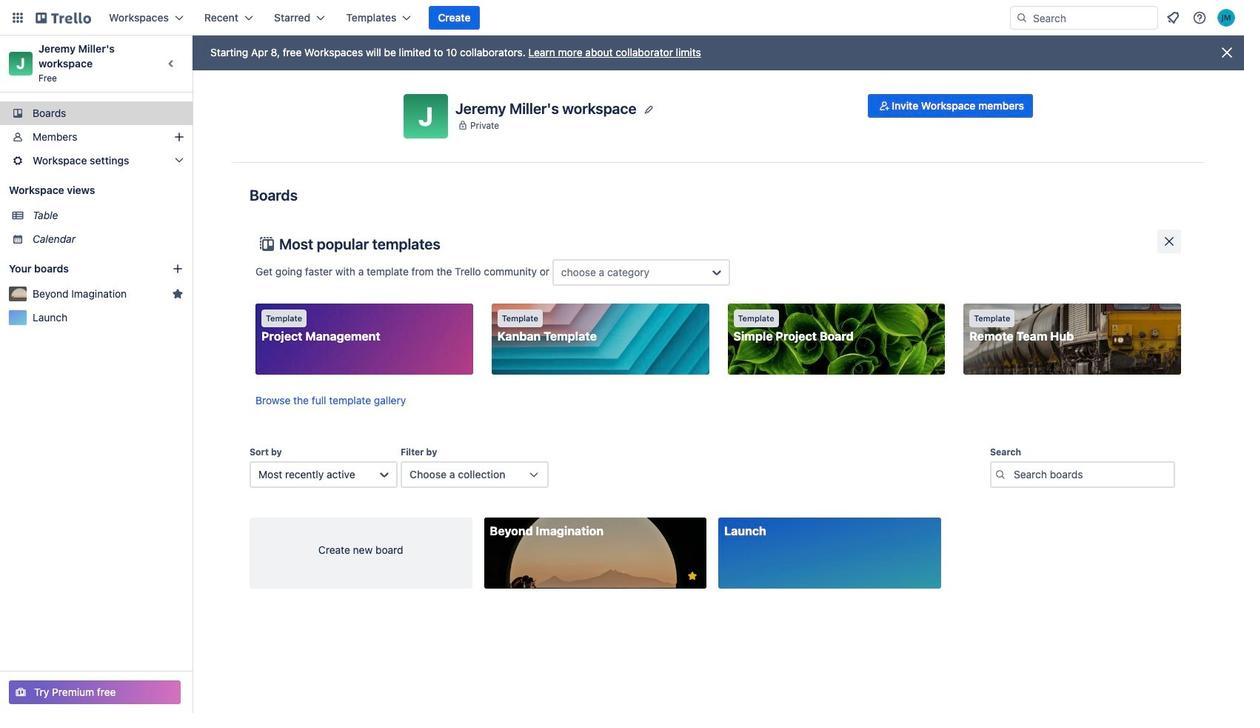 Task type: locate. For each thing, give the bounding box(es) containing it.
0 notifications image
[[1164, 9, 1182, 27]]

click to unstar this board. it will be removed from your starred list. image
[[686, 569, 699, 583]]

workspace navigation collapse icon image
[[161, 53, 182, 74]]

primary element
[[0, 0, 1244, 36]]

your boards with 2 items element
[[9, 260, 150, 278]]

back to home image
[[36, 6, 91, 30]]

Search field
[[1028, 7, 1158, 29]]



Task type: describe. For each thing, give the bounding box(es) containing it.
starred icon image
[[172, 288, 184, 300]]

jeremy miller (jeremymiller198) image
[[1217, 9, 1235, 27]]

sm image
[[877, 98, 892, 113]]

open information menu image
[[1192, 10, 1207, 25]]

add board image
[[172, 263, 184, 275]]

Search boards text field
[[990, 461, 1175, 488]]

search image
[[1016, 12, 1028, 24]]



Task type: vqa. For each thing, say whether or not it's contained in the screenshot.
Your Boards With 2 Items element
yes



